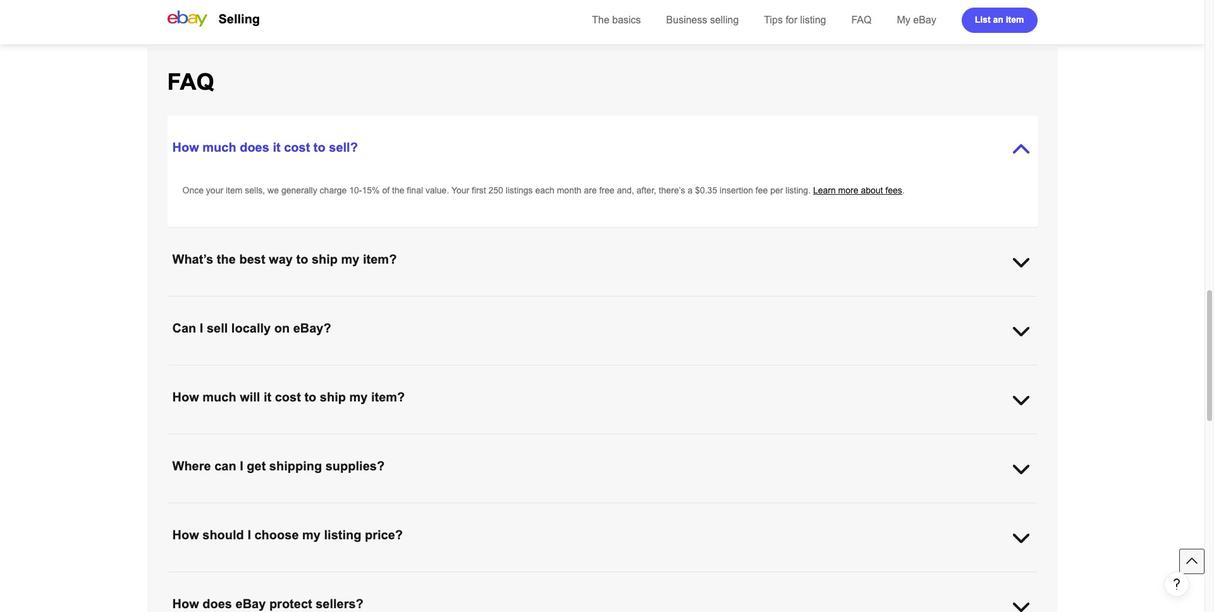 Task type: describe. For each thing, give the bounding box(es) containing it.
1 branded from the left
[[679, 504, 712, 514]]

1 vertical spatial get
[[462, 504, 474, 514]]

250
[[489, 185, 503, 195]]

1 vertical spatial my
[[349, 390, 368, 404]]

the right confirm
[[990, 366, 1002, 376]]

to right will
[[304, 390, 316, 404]]

code
[[689, 366, 708, 376]]

2 vertical spatial my
[[302, 528, 321, 542]]

shipping left labels
[[849, 297, 882, 307]]

for left based
[[405, 573, 416, 583]]

0 horizontal spatial an
[[591, 504, 600, 514]]

learn
[[813, 185, 836, 195]]

my ebay
[[897, 15, 936, 25]]

but
[[316, 297, 329, 307]]

home
[[427, 504, 449, 514]]

ebay right labels
[[928, 297, 948, 307]]

can left depend
[[680, 573, 694, 583]]

similar
[[528, 573, 554, 583]]

it—auction
[[828, 573, 870, 583]]

faq link
[[852, 15, 872, 25]]

2 packaging from the left
[[928, 504, 969, 514]]

for down items,
[[236, 586, 246, 596]]

we left also
[[445, 310, 456, 320]]

to right labels
[[951, 297, 958, 307]]

list
[[975, 14, 991, 24]]

based
[[435, 573, 459, 583]]

at
[[417, 504, 424, 514]]

sell inside for most items, we can provide a price recommendation for you based on recently sold, similar items. how you price your item can depend on how you prefer to sell it—auction or buy it now. choose a lower starting price for auctions to create more interest.
[[812, 573, 825, 583]]

labels
[[884, 297, 908, 307]]

can up how much will it cost to ship my item?
[[306, 366, 320, 376]]

listing,
[[262, 366, 287, 376]]

how for how much does it cost to sell?
[[172, 140, 199, 154]]

with inside ebay provides recommendations, but you can choose a preferred shipping carrier. can't make it to your local dropoff? some offer free "ship from home" pickup. print your shipping labels with ebay to receive a discount from the carriers we work with. if you don't have a printer, we also offer qr codes for ebay labels.
[[910, 297, 926, 307]]

item inside for most items, we can provide a price recommendation for you based on recently sold, similar items. how you price your item can depend on how you prefer to sell it—auction or buy it now. choose a lower starting price for auctions to create more interest.
[[661, 573, 678, 583]]

or inside when creating your listing, you can offer local pickup by selecting it in shipping details. once the buyer pays, they'll receive a qr code and a 6-digit code, which you can scan or enter with the app to confirm the sale.
[[865, 366, 873, 376]]

the left app
[[917, 366, 929, 376]]

help, opens dialogs image
[[1171, 578, 1183, 591]]

when
[[182, 366, 206, 376]]

in
[[448, 366, 454, 376]]

you can use any packaging supplies you may already have at home or get free boxes from carriers. for an added touch, ebay branded supplies are available to purchase. buy ebay branded packaging .
[[182, 504, 971, 514]]

to right prefer
[[802, 573, 809, 583]]

fees
[[886, 185, 902, 195]]

list an item
[[975, 14, 1024, 24]]

business selling
[[666, 15, 739, 25]]

may
[[345, 504, 361, 514]]

don't
[[365, 310, 384, 320]]

i for can
[[240, 459, 243, 473]]

now.
[[908, 573, 928, 583]]

1 vertical spatial ship
[[320, 390, 346, 404]]

when creating your listing, you can offer local pickup by selecting it in shipping details. once the buyer pays, they'll receive a qr code and a 6-digit code, which you can scan or enter with the app to confirm the sale.
[[182, 366, 1002, 389]]

receive inside ebay provides recommendations, but you can choose a preferred shipping carrier. can't make it to your local dropoff? some offer free "ship from home" pickup. print your shipping labels with ebay to receive a discount from the carriers we work with. if you don't have a printer, we also offer qr codes for ebay labels.
[[961, 297, 989, 307]]

2 horizontal spatial from
[[730, 297, 748, 307]]

1 horizontal spatial faq
[[852, 15, 872, 25]]

added
[[603, 504, 628, 514]]

can left scan
[[828, 366, 842, 376]]

2 supplies from the left
[[714, 504, 747, 514]]

can inside ebay provides recommendations, but you can choose a preferred shipping carrier. can't make it to your local dropoff? some offer free "ship from home" pickup. print your shipping labels with ebay to receive a discount from the carriers we work with. if you don't have a printer, we also offer qr codes for ebay labels.
[[348, 297, 362, 307]]

local inside ebay provides recommendations, but you can choose a preferred shipping carrier. can't make it to your local dropoff? some offer free "ship from home" pickup. print your shipping labels with ebay to receive a discount from the carriers we work with. if you don't have a printer, we also offer qr codes for ebay labels.
[[590, 297, 608, 307]]

scan
[[844, 366, 863, 376]]

my
[[897, 15, 911, 25]]

your right print
[[829, 297, 847, 307]]

and
[[710, 366, 725, 376]]

sellers?
[[316, 597, 364, 611]]

15%
[[362, 185, 380, 195]]

pickup
[[363, 366, 389, 376]]

1 vertical spatial .
[[969, 504, 971, 514]]

0 vertical spatial more
[[838, 185, 859, 195]]

and,
[[617, 185, 634, 195]]

enter
[[876, 366, 896, 376]]

business
[[666, 15, 707, 25]]

list an item link
[[962, 8, 1038, 33]]

to down the provide
[[284, 586, 291, 596]]

0 horizontal spatial buy
[[853, 504, 868, 514]]

you left may
[[328, 504, 342, 514]]

fee
[[756, 185, 768, 195]]

0 vertical spatial ship
[[312, 252, 338, 266]]

how for how should i choose my listing price?
[[172, 528, 199, 542]]

1 vertical spatial item?
[[371, 390, 405, 404]]

creating
[[208, 366, 240, 376]]

printer,
[[415, 310, 442, 320]]

0 vertical spatial are
[[584, 185, 597, 195]]

to inside when creating your listing, you can offer local pickup by selecting it in shipping details. once the buyer pays, they'll receive a qr code and a 6-digit code, which you can scan or enter with the app to confirm the sale.
[[949, 366, 956, 376]]

1 vertical spatial offer
[[477, 310, 495, 320]]

the right of at top left
[[392, 185, 404, 195]]

1 horizontal spatial listing
[[800, 15, 826, 25]]

you up if
[[331, 297, 345, 307]]

1 vertical spatial choose
[[255, 528, 299, 542]]

carriers.
[[540, 504, 572, 514]]

tips
[[764, 15, 783, 25]]

1 vertical spatial or
[[451, 504, 459, 514]]

how much will it cost to ship my item?
[[172, 390, 405, 404]]

much for will
[[203, 390, 236, 404]]

pays,
[[586, 366, 607, 376]]

if
[[340, 310, 345, 320]]

1 vertical spatial are
[[749, 504, 762, 514]]

ebay provides recommendations, but you can choose a preferred shipping carrier. can't make it to your local dropoff? some offer free "ship from home" pickup. print your shipping labels with ebay to receive a discount from the carriers we work with. if you don't have a printer, we also offer qr codes for ebay labels.
[[182, 297, 997, 320]]

discount
[[182, 310, 215, 320]]

0 vertical spatial my
[[341, 252, 360, 266]]

digit
[[743, 366, 759, 376]]

provides
[[205, 297, 239, 307]]

free for are
[[599, 185, 615, 195]]

0 vertical spatial offer
[[671, 297, 689, 307]]

0 vertical spatial does
[[240, 140, 269, 154]]

the
[[592, 15, 610, 25]]

first
[[472, 185, 486, 195]]

have inside ebay provides recommendations, but you can choose a preferred shipping carrier. can't make it to your local dropoff? some offer free "ship from home" pickup. print your shipping labels with ebay to receive a discount from the carriers we work with. if you don't have a printer, we also offer qr codes for ebay labels.
[[386, 310, 405, 320]]

recently
[[474, 573, 505, 583]]

1 vertical spatial have
[[395, 504, 414, 514]]

learn more about fees link
[[813, 185, 902, 195]]

1 horizontal spatial an
[[993, 14, 1004, 24]]

we inside for most items, we can provide a price recommendation for you based on recently sold, similar items. how you price your item can depend on how you prefer to sell it—auction or buy it now. choose a lower starting price for auctions to create more interest.
[[246, 573, 257, 583]]

ebay right my
[[913, 15, 936, 25]]

your
[[452, 185, 469, 195]]

1 vertical spatial does
[[203, 597, 232, 611]]

buy ebay branded packaging link
[[853, 504, 969, 514]]

to right make on the left of the page
[[560, 297, 568, 307]]

provide
[[276, 573, 305, 583]]

0 vertical spatial i
[[200, 321, 203, 335]]

app
[[931, 366, 946, 376]]

tips for listing
[[764, 15, 826, 25]]

home"
[[751, 297, 776, 307]]

insertion
[[720, 185, 753, 195]]

confirm
[[958, 366, 988, 376]]

make
[[529, 297, 551, 307]]

the left buyer
[[547, 366, 559, 376]]

most
[[198, 573, 217, 583]]

how for how much will it cost to ship my item?
[[172, 390, 199, 404]]

available
[[764, 504, 799, 514]]

use
[[217, 504, 231, 514]]

you left based
[[418, 573, 432, 583]]

they'll
[[610, 366, 632, 376]]

carrier.
[[477, 297, 504, 307]]

0 horizontal spatial once
[[182, 185, 204, 195]]

your left sells,
[[206, 185, 223, 195]]

prefer
[[776, 573, 800, 583]]

can up auctions
[[260, 573, 274, 583]]

locally
[[231, 321, 271, 335]]

cost for will
[[275, 390, 301, 404]]

or inside for most items, we can provide a price recommendation for you based on recently sold, similar items. how you price your item can depend on how you prefer to sell it—auction or buy it now. choose a lower starting price for auctions to create more interest.
[[873, 573, 881, 583]]

code,
[[762, 366, 783, 376]]

ebay up discount
[[182, 297, 203, 307]]

cost for does
[[284, 140, 310, 154]]

how for how does ebay protect sellers?
[[172, 597, 199, 611]]

your up labels.
[[570, 297, 588, 307]]

value.
[[426, 185, 449, 195]]

how
[[741, 573, 757, 583]]

1 vertical spatial listing
[[324, 528, 361, 542]]

can left use
[[200, 504, 214, 514]]

qr inside when creating your listing, you can offer local pickup by selecting it in shipping details. once the buyer pays, they'll receive a qr code and a 6-digit code, which you can scan or enter with the app to confirm the sale.
[[673, 366, 686, 376]]

once your item sells, we generally charge 10-15% of the final value. your first 250 listings each month are free and, after, there's a $0.35 insertion fee per listing. learn more about fees .
[[182, 185, 905, 195]]



Task type: vqa. For each thing, say whether or not it's contained in the screenshot.
the bottom Have
yes



Task type: locate. For each thing, give the bounding box(es) containing it.
work
[[299, 310, 317, 320]]

or right scan
[[865, 366, 873, 376]]

cost down listing,
[[275, 390, 301, 404]]

1 horizontal spatial buy
[[883, 573, 899, 583]]

are left available
[[749, 504, 762, 514]]

free left "boxes"
[[476, 504, 492, 514]]

charge
[[320, 185, 347, 195]]

already
[[364, 504, 393, 514]]

item inside list an item link
[[1006, 14, 1024, 24]]

for inside ebay provides recommendations, but you can choose a preferred shipping carrier. can't make it to your local dropoff? some offer free "ship from home" pickup. print your shipping labels with ebay to receive a discount from the carriers we work with. if you don't have a printer, we also offer qr codes for ebay labels.
[[539, 310, 549, 320]]

local inside when creating your listing, you can offer local pickup by selecting it in shipping details. once the buyer pays, they'll receive a qr code and a 6-digit code, which you can scan or enter with the app to confirm the sale.
[[343, 366, 361, 376]]

on right based
[[461, 573, 471, 583]]

1 vertical spatial sell
[[812, 573, 825, 583]]

does up sells,
[[240, 140, 269, 154]]

from
[[730, 297, 748, 307], [218, 310, 236, 320], [520, 504, 538, 514]]

0 horizontal spatial item
[[226, 185, 243, 195]]

supplies left available
[[714, 504, 747, 514]]

the left best
[[217, 252, 236, 266]]

cost up generally
[[284, 140, 310, 154]]

2 vertical spatial or
[[873, 573, 881, 583]]

you right items.
[[603, 573, 617, 583]]

price down items,
[[214, 586, 233, 596]]

much for does
[[203, 140, 236, 154]]

0 vertical spatial sell
[[207, 321, 228, 335]]

item left sells,
[[226, 185, 243, 195]]

you
[[182, 504, 197, 514]]

price right items.
[[619, 573, 639, 583]]

ebay down auctions
[[236, 597, 266, 611]]

2 branded from the left
[[893, 504, 926, 514]]

i for should
[[248, 528, 251, 542]]

1 horizontal spatial are
[[749, 504, 762, 514]]

1 horizontal spatial more
[[838, 185, 859, 195]]

0 horizontal spatial i
[[200, 321, 203, 335]]

we up auctions
[[246, 573, 257, 583]]

we right sells,
[[268, 185, 279, 195]]

qr inside ebay provides recommendations, but you can choose a preferred shipping carrier. can't make it to your local dropoff? some offer free "ship from home" pickup. print your shipping labels with ebay to receive a discount from the carriers we work with. if you don't have a printer, we also offer qr codes for ebay labels.
[[497, 310, 511, 320]]

1 horizontal spatial get
[[462, 504, 474, 514]]

more inside for most items, we can provide a price recommendation for you based on recently sold, similar items. how you price your item can depend on how you prefer to sell it—auction or buy it now. choose a lower starting price for auctions to create more interest.
[[321, 586, 341, 596]]

1 horizontal spatial price
[[315, 573, 335, 583]]

0 horizontal spatial .
[[902, 185, 905, 195]]

way
[[269, 252, 293, 266]]

it inside when creating your listing, you can offer local pickup by selecting it in shipping details. once the buyer pays, they'll receive a qr code and a 6-digit code, which you can scan or enter with the app to confirm the sale.
[[441, 366, 445, 376]]

starting
[[182, 586, 212, 596]]

0 vertical spatial item
[[1006, 14, 1024, 24]]

for down make on the left of the page
[[539, 310, 549, 320]]

0 vertical spatial local
[[590, 297, 608, 307]]

faq
[[852, 15, 872, 25], [167, 69, 214, 95]]

you right how
[[760, 573, 774, 583]]

get right home
[[462, 504, 474, 514]]

an left added on the bottom of page
[[591, 504, 600, 514]]

generally
[[281, 185, 317, 195]]

0 horizontal spatial branded
[[679, 504, 712, 514]]

1 vertical spatial more
[[321, 586, 341, 596]]

get up any
[[247, 459, 266, 473]]

0 vertical spatial item?
[[363, 252, 397, 266]]

buy left it
[[883, 573, 899, 583]]

0 horizontal spatial sell
[[207, 321, 228, 335]]

listing
[[800, 15, 826, 25], [324, 528, 361, 542]]

1 horizontal spatial local
[[590, 297, 608, 307]]

0 horizontal spatial offer
[[323, 366, 340, 376]]

1 supplies from the left
[[293, 504, 325, 514]]

2 horizontal spatial offer
[[671, 297, 689, 307]]

sell?
[[329, 140, 358, 154]]

about
[[861, 185, 883, 195]]

your inside when creating your listing, you can offer local pickup by selecting it in shipping details. once the buyer pays, they'll receive a qr code and a 6-digit code, which you can scan or enter with the app to confirm the sale.
[[242, 366, 259, 376]]

ebay right purchase.
[[871, 504, 891, 514]]

price?
[[365, 528, 403, 542]]

1 vertical spatial item
[[226, 185, 243, 195]]

once
[[182, 185, 204, 195], [523, 366, 544, 376]]

carriers
[[253, 310, 282, 320]]

have right don't
[[386, 310, 405, 320]]

how should i choose my listing price?
[[172, 528, 403, 542]]

item left depend
[[661, 573, 678, 583]]

sale.
[[182, 379, 201, 389]]

"ship
[[709, 297, 728, 307]]

1 vertical spatial local
[[343, 366, 361, 376]]

2 vertical spatial i
[[248, 528, 251, 542]]

1 vertical spatial once
[[523, 366, 544, 376]]

1 horizontal spatial packaging
[[928, 504, 969, 514]]

the
[[392, 185, 404, 195], [217, 252, 236, 266], [238, 310, 250, 320], [547, 366, 559, 376], [917, 366, 929, 376], [990, 366, 1002, 376]]

0 horizontal spatial free
[[476, 504, 492, 514]]

how
[[172, 140, 199, 154], [172, 390, 199, 404], [172, 528, 199, 542], [583, 573, 600, 583], [172, 597, 199, 611]]

have
[[386, 310, 405, 320], [395, 504, 414, 514]]

details.
[[492, 366, 520, 376]]

buy right purchase.
[[853, 504, 868, 514]]

2 horizontal spatial free
[[691, 297, 706, 307]]

1 packaging from the left
[[250, 504, 290, 514]]

1 horizontal spatial receive
[[961, 297, 989, 307]]

dropoff?
[[611, 297, 643, 307]]

ebay left labels.
[[552, 310, 572, 320]]

0 vertical spatial buy
[[853, 504, 868, 514]]

2 vertical spatial offer
[[323, 366, 340, 376]]

your inside for most items, we can provide a price recommendation for you based on recently sold, similar items. how you price your item can depend on how you prefer to sell it—auction or buy it now. choose a lower starting price for auctions to create more interest.
[[641, 573, 658, 583]]

interest.
[[343, 586, 375, 596]]

my ebay link
[[897, 15, 936, 25]]

supplies up how should i choose my listing price?
[[293, 504, 325, 514]]

ebay?
[[293, 321, 331, 335]]

buy
[[853, 504, 868, 514], [883, 573, 899, 583]]

0 vertical spatial with
[[910, 297, 926, 307]]

the up locally
[[238, 310, 250, 320]]

qr left "code"
[[673, 366, 686, 376]]

sell
[[207, 321, 228, 335], [812, 573, 825, 583]]

any
[[233, 504, 248, 514]]

free left "ship
[[691, 297, 706, 307]]

by
[[391, 366, 401, 376]]

business selling link
[[666, 15, 739, 25]]

1 vertical spatial faq
[[167, 69, 214, 95]]

will
[[240, 390, 260, 404]]

1 vertical spatial buy
[[883, 573, 899, 583]]

have left at
[[395, 504, 414, 514]]

price up create
[[315, 573, 335, 583]]

0 vertical spatial receive
[[961, 297, 989, 307]]

per
[[770, 185, 783, 195]]

$0.35
[[695, 185, 717, 195]]

0 horizontal spatial listing
[[324, 528, 361, 542]]

0 horizontal spatial get
[[247, 459, 266, 473]]

for up starting
[[182, 573, 196, 583]]

0 horizontal spatial supplies
[[293, 504, 325, 514]]

your
[[206, 185, 223, 195], [570, 297, 588, 307], [829, 297, 847, 307], [242, 366, 259, 376], [641, 573, 658, 583]]

1 horizontal spatial .
[[969, 504, 971, 514]]

you
[[331, 297, 345, 307], [348, 310, 362, 320], [289, 366, 304, 376], [811, 366, 825, 376], [328, 504, 342, 514], [418, 573, 432, 583], [603, 573, 617, 583], [760, 573, 774, 583]]

choose inside ebay provides recommendations, but you can choose a preferred shipping carrier. can't make it to your local dropoff? some offer free "ship from home" pickup. print your shipping labels with ebay to receive a discount from the carriers we work with. if you don't have a printer, we also offer qr codes for ebay labels.
[[365, 297, 393, 307]]

codes
[[513, 310, 537, 320]]

for right carriers.
[[575, 504, 588, 514]]

1 horizontal spatial branded
[[893, 504, 926, 514]]

my
[[341, 252, 360, 266], [349, 390, 368, 404], [302, 528, 321, 542]]

free for offer
[[691, 297, 706, 307]]

after,
[[637, 185, 656, 195]]

1 horizontal spatial i
[[240, 459, 243, 473]]

it inside ebay provides recommendations, but you can choose a preferred shipping carrier. can't make it to your local dropoff? some offer free "ship from home" pickup. print your shipping labels with ebay to receive a discount from the carriers we work with. if you don't have a printer, we also offer qr codes for ebay labels.
[[554, 297, 558, 307]]

basics
[[612, 15, 641, 25]]

2 horizontal spatial price
[[619, 573, 639, 583]]

0 horizontal spatial for
[[182, 573, 196, 583]]

1 horizontal spatial on
[[461, 573, 471, 583]]

0 vertical spatial for
[[575, 504, 588, 514]]

or right home
[[451, 504, 459, 514]]

recommendations,
[[241, 297, 314, 307]]

0 vertical spatial once
[[182, 185, 204, 195]]

your left listing,
[[242, 366, 259, 376]]

2 horizontal spatial item
[[1006, 14, 1024, 24]]

item right list
[[1006, 14, 1024, 24]]

we left work
[[285, 310, 296, 320]]

from down provides
[[218, 310, 236, 320]]

0 horizontal spatial are
[[584, 185, 597, 195]]

free inside ebay provides recommendations, but you can choose a preferred shipping carrier. can't make it to your local dropoff? some offer free "ship from home" pickup. print your shipping labels with ebay to receive a discount from the carriers we work with. if you don't have a printer, we also offer qr codes for ebay labels.
[[691, 297, 706, 307]]

0 horizontal spatial on
[[274, 321, 290, 335]]

item for an
[[1006, 14, 1024, 24]]

selecting
[[403, 366, 438, 376]]

free left and,
[[599, 185, 615, 195]]

sold,
[[507, 573, 526, 583]]

what's the best way to ship my item?
[[172, 252, 397, 266]]

0 vertical spatial faq
[[852, 15, 872, 25]]

item
[[1006, 14, 1024, 24], [226, 185, 243, 195], [661, 573, 678, 583]]

selling
[[219, 12, 260, 26]]

can
[[172, 321, 196, 335]]

sell left it—auction
[[812, 573, 825, 583]]

6-
[[735, 366, 743, 376]]

1 horizontal spatial from
[[520, 504, 538, 514]]

to right way
[[296, 252, 308, 266]]

0 vertical spatial listing
[[800, 15, 826, 25]]

offer left pickup
[[323, 366, 340, 376]]

0 horizontal spatial local
[[343, 366, 361, 376]]

offer right the some
[[671, 297, 689, 307]]

2 horizontal spatial i
[[248, 528, 251, 542]]

i up any
[[240, 459, 243, 473]]

shipping inside when creating your listing, you can offer local pickup by selecting it in shipping details. once the buyer pays, they'll receive a qr code and a 6-digit code, which you can scan or enter with the app to confirm the sale.
[[457, 366, 490, 376]]

to right available
[[802, 504, 809, 514]]

choose up don't
[[365, 297, 393, 307]]

shipping left supplies?
[[269, 459, 322, 473]]

item for your
[[226, 185, 243, 195]]

best
[[239, 252, 265, 266]]

or left it
[[873, 573, 881, 583]]

1 vertical spatial from
[[218, 310, 236, 320]]

for right tips
[[786, 15, 798, 25]]

receive inside when creating your listing, you can offer local pickup by selecting it in shipping details. once the buyer pays, they'll receive a qr code and a 6-digit code, which you can scan or enter with the app to confirm the sale.
[[635, 366, 663, 376]]

does down starting
[[203, 597, 232, 611]]

does
[[240, 140, 269, 154], [203, 597, 232, 611]]

the inside ebay provides recommendations, but you can choose a preferred shipping carrier. can't make it to your local dropoff? some offer free "ship from home" pickup. print your shipping labels with ebay to receive a discount from the carriers we work with. if you don't have a printer, we also offer qr codes for ebay labels.
[[238, 310, 250, 320]]

0 vertical spatial qr
[[497, 310, 511, 320]]

2 vertical spatial item
[[661, 573, 678, 583]]

i right should
[[248, 528, 251, 542]]

shipping up also
[[441, 297, 474, 307]]

item? up don't
[[363, 252, 397, 266]]

month
[[557, 185, 582, 195]]

1 vertical spatial with
[[898, 366, 914, 376]]

0 horizontal spatial price
[[214, 586, 233, 596]]

can i sell locally on ebay?
[[172, 321, 331, 335]]

how much does it cost to sell?
[[172, 140, 358, 154]]

items,
[[220, 573, 243, 583]]

2 horizontal spatial on
[[729, 573, 739, 583]]

with.
[[320, 310, 338, 320]]

listing right tips
[[800, 15, 826, 25]]

with inside when creating your listing, you can offer local pickup by selecting it in shipping details. once the buyer pays, they'll receive a qr code and a 6-digit code, which you can scan or enter with the app to confirm the sale.
[[898, 366, 914, 376]]

where can i get shipping supplies?
[[172, 459, 385, 473]]

1 horizontal spatial choose
[[365, 297, 393, 307]]

2 much from the top
[[203, 390, 236, 404]]

1 horizontal spatial free
[[599, 185, 615, 195]]

listing down may
[[324, 528, 361, 542]]

buyer
[[561, 366, 583, 376]]

local up labels.
[[590, 297, 608, 307]]

for
[[786, 15, 798, 25], [539, 310, 549, 320], [405, 573, 416, 583], [236, 586, 246, 596]]

1 vertical spatial receive
[[635, 366, 663, 376]]

supplies
[[293, 504, 325, 514], [714, 504, 747, 514]]

branded
[[679, 504, 712, 514], [893, 504, 926, 514]]

to left sell?
[[314, 140, 326, 154]]

from right "ship
[[730, 297, 748, 307]]

for inside for most items, we can provide a price recommendation for you based on recently sold, similar items. how you price your item can depend on how you prefer to sell it—auction or buy it now. choose a lower starting price for auctions to create more interest.
[[182, 573, 196, 583]]

0 vertical spatial cost
[[284, 140, 310, 154]]

from right "boxes"
[[520, 504, 538, 514]]

ebay right touch,
[[657, 504, 677, 514]]

print
[[809, 297, 827, 307]]

1 horizontal spatial item
[[661, 573, 678, 583]]

also
[[459, 310, 475, 320]]

an right list
[[993, 14, 1004, 24]]

qr down can't
[[497, 310, 511, 320]]

0 vertical spatial choose
[[365, 297, 393, 307]]

0 vertical spatial have
[[386, 310, 405, 320]]

offer inside when creating your listing, you can offer local pickup by selecting it in shipping details. once the buyer pays, they'll receive a qr code and a 6-digit code, which you can scan or enter with the app to confirm the sale.
[[323, 366, 340, 376]]

qr
[[497, 310, 511, 320], [673, 366, 686, 376]]

can
[[348, 297, 362, 307], [306, 366, 320, 376], [828, 366, 842, 376], [215, 459, 236, 473], [200, 504, 214, 514], [260, 573, 274, 583], [680, 573, 694, 583]]

it
[[273, 140, 281, 154], [554, 297, 558, 307], [441, 366, 445, 376], [264, 390, 271, 404]]

1 much from the top
[[203, 140, 236, 154]]

i down discount
[[200, 321, 203, 335]]

your left depend
[[641, 573, 658, 583]]

0 horizontal spatial choose
[[255, 528, 299, 542]]

selling
[[710, 15, 739, 25]]

local left pickup
[[343, 366, 361, 376]]

my up if
[[341, 252, 360, 266]]

an
[[993, 14, 1004, 24], [591, 504, 600, 514]]

final
[[407, 185, 423, 195]]

my up the provide
[[302, 528, 321, 542]]

0 vertical spatial an
[[993, 14, 1004, 24]]

0 vertical spatial from
[[730, 297, 748, 307]]

0 vertical spatial or
[[865, 366, 873, 376]]

buy inside for most items, we can provide a price recommendation for you based on recently sold, similar items. how you price your item can depend on how you prefer to sell it—auction or buy it now. choose a lower starting price for auctions to create more interest.
[[883, 573, 899, 583]]

can right the where
[[215, 459, 236, 473]]

0 vertical spatial get
[[247, 459, 266, 473]]

you right which
[[811, 366, 825, 376]]

1 vertical spatial free
[[691, 297, 706, 307]]

you right listing,
[[289, 366, 304, 376]]

which
[[786, 366, 808, 376]]

are
[[584, 185, 597, 195], [749, 504, 762, 514]]

you right if
[[348, 310, 362, 320]]

how inside for most items, we can provide a price recommendation for you based on recently sold, similar items. how you price your item can depend on how you prefer to sell it—auction or buy it now. choose a lower starting price for auctions to create more interest.
[[583, 573, 600, 583]]

with right labels
[[910, 297, 926, 307]]

tips for listing link
[[764, 15, 826, 25]]

once inside when creating your listing, you can offer local pickup by selecting it in shipping details. once the buyer pays, they'll receive a qr code and a 6-digit code, which you can scan or enter with the app to confirm the sale.
[[523, 366, 544, 376]]

1 vertical spatial much
[[203, 390, 236, 404]]

sells,
[[245, 185, 265, 195]]

0 horizontal spatial faq
[[167, 69, 214, 95]]

1 horizontal spatial sell
[[812, 573, 825, 583]]

to right app
[[949, 366, 956, 376]]

once left sells,
[[182, 185, 204, 195]]

some
[[645, 297, 669, 307]]

1 horizontal spatial qr
[[673, 366, 686, 376]]

more left about
[[838, 185, 859, 195]]

can right but
[[348, 297, 362, 307]]

1 vertical spatial for
[[182, 573, 196, 583]]

recommendation
[[337, 573, 403, 583]]



